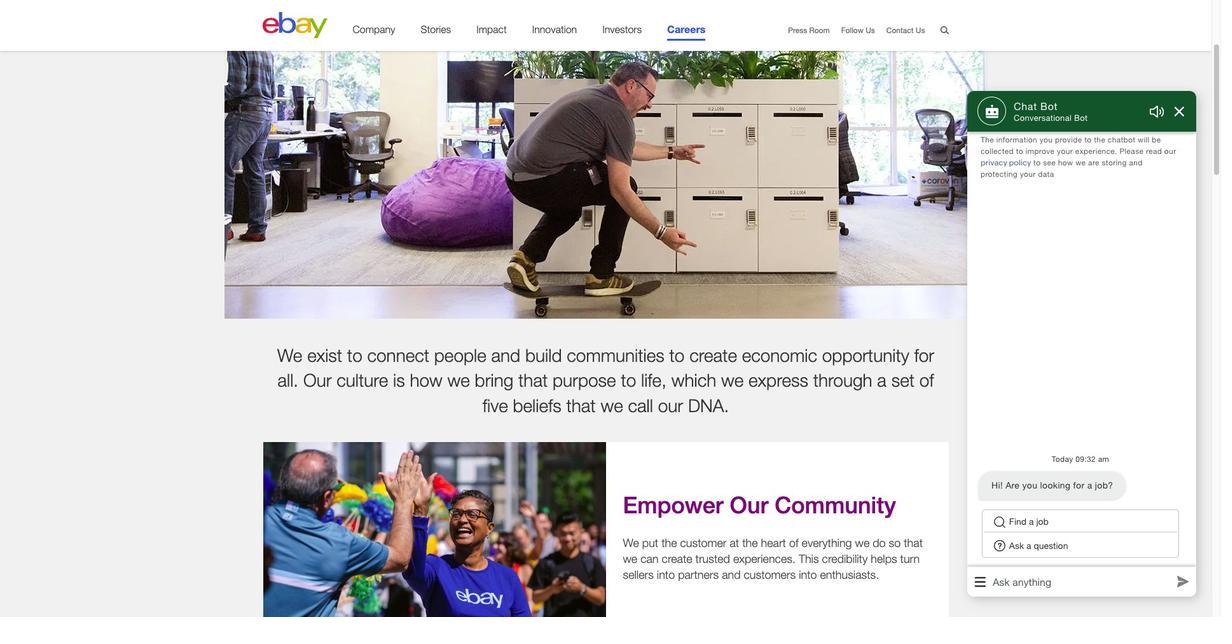 Task type: describe. For each thing, give the bounding box(es) containing it.
privacy
[[981, 159, 1008, 167]]

all.
[[278, 370, 298, 391]]

find a job
[[1010, 516, 1049, 527]]

how inside to see how we are storing and protecting your data
[[1059, 158, 1074, 167]]

communities
[[567, 345, 665, 366]]

express
[[749, 370, 809, 391]]

sellers
[[623, 568, 654, 582]]

of inside we put the customer at the heart of everything we do so that we can create trusted experiences. this credibility helps turn sellers into partners and customers into enthusiasts.
[[790, 536, 799, 550]]

of inside we exist to connect people and build communities to create economic opportunity for all. our culture is how we bring that purpose to life, which we express through a set of five beliefs that we call our dna.
[[920, 370, 934, 391]]

0 horizontal spatial the
[[662, 536, 677, 550]]

credibility
[[822, 552, 868, 566]]

read
[[1147, 146, 1163, 156]]

to left life,
[[621, 370, 636, 391]]

we for we put the customer at the heart of everything we do so that we can create trusted experiences. this credibility helps turn sellers into partners and customers into enthusiasts.
[[623, 536, 639, 550]]

us for contact us
[[916, 25, 925, 35]]

experience.
[[1076, 146, 1118, 156]]

question
[[1034, 540, 1069, 551]]

turn
[[901, 552, 920, 566]]

empower our community list item
[[263, 442, 949, 617]]

set
[[892, 370, 915, 391]]

data
[[1039, 169, 1055, 179]]

customers
[[744, 568, 796, 582]]

press room
[[788, 25, 830, 35]]

our inside we exist to connect people and build communities to create economic opportunity for all. our culture is how we bring that purpose to life, which we express through a set of five beliefs that we call our dna.
[[303, 370, 332, 391]]

economic
[[742, 345, 818, 366]]

improve
[[1026, 146, 1055, 156]]

0 vertical spatial img1 image
[[224, 45, 988, 319]]

investors link
[[603, 24, 642, 41]]

enthusiasts.
[[821, 568, 879, 582]]

for inside we exist to connect people and build communities to create economic opportunity for all. our culture is how we bring that purpose to life, which we express through a set of five beliefs that we call our dna.
[[915, 345, 935, 366]]

we up sellers
[[623, 552, 638, 566]]

impact
[[477, 24, 507, 35]]

exist
[[307, 345, 342, 366]]

0 horizontal spatial bot
[[1041, 100, 1058, 112]]

purpose
[[553, 370, 616, 391]]

we up dna.
[[722, 370, 744, 391]]

our inside list item
[[730, 492, 769, 518]]

to up policy
[[1017, 146, 1024, 156]]

provide
[[1056, 135, 1083, 145]]

follow
[[842, 25, 864, 35]]

am
[[1099, 454, 1110, 464]]

bring
[[475, 370, 514, 391]]

be
[[1153, 135, 1162, 145]]

0 vertical spatial that
[[519, 370, 548, 391]]

to inside to see how we are storing and protecting your data
[[1034, 158, 1041, 167]]

looking
[[1041, 479, 1071, 490]]

our inside the information you provide to the chatbot will be collected to improve your experience. please read our privacy policy
[[1165, 146, 1177, 156]]

for inside list item
[[1074, 479, 1085, 490]]

follow us link
[[842, 25, 875, 35]]

find
[[1010, 516, 1027, 527]]

we exist to connect people and build communities to create economic opportunity for all. our culture is how we bring that purpose to life, which we express through a set of five beliefs that we call our dna.
[[277, 345, 935, 416]]

helps
[[871, 552, 898, 566]]

hi!
[[992, 479, 1003, 490]]

ask a question button
[[984, 535, 1178, 556]]

conversational
[[1014, 112, 1072, 123]]

list inside chat bot dialog
[[966, 452, 1196, 564]]

stories link
[[421, 24, 451, 41]]

community
[[775, 492, 896, 518]]

we down the "people"
[[448, 370, 470, 391]]

a inside we exist to connect people and build communities to create economic opportunity for all. our culture is how we bring that purpose to life, which we express through a set of five beliefs that we call our dna.
[[878, 370, 887, 391]]

stories
[[421, 24, 451, 35]]

policy
[[1009, 159, 1032, 167]]

can
[[641, 552, 659, 566]]

is
[[393, 370, 405, 391]]

contact us link
[[887, 25, 925, 35]]

we inside to see how we are storing and protecting your data
[[1076, 158, 1086, 167]]

your inside to see how we are storing and protecting your data
[[1020, 169, 1036, 179]]

to up which
[[670, 345, 685, 366]]

chat bot conversational bot
[[1014, 100, 1088, 123]]

call
[[628, 395, 653, 416]]

culture
[[337, 370, 388, 391]]

chatbot
[[1108, 135, 1136, 145]]

will
[[1138, 135, 1150, 145]]

the information you provide to the chatbot will be collected to improve your experience. please read our privacy policy
[[981, 135, 1177, 167]]

find a job button
[[984, 511, 1178, 533]]

beliefs
[[513, 395, 562, 416]]

experiences.
[[734, 552, 796, 566]]

to see how we are storing and protecting your data
[[981, 158, 1143, 179]]

you for provide
[[1040, 135, 1053, 145]]

the for provide
[[1095, 135, 1106, 145]]

customer
[[681, 536, 727, 550]]

1 into from the left
[[657, 568, 675, 582]]

the
[[981, 135, 995, 145]]

1 vertical spatial img1 image
[[263, 442, 606, 617]]



Task type: vqa. For each thing, say whether or not it's contained in the screenshot.
THE INFORMATION YOU PROVIDE TO THE CHATBOT WILL BE COLLECTED TO IMPROVE YOUR EXPERIENCE. PLEASE READ OUR PRIVACY POLICY
yes



Task type: locate. For each thing, give the bounding box(es) containing it.
how
[[1059, 158, 1074, 167], [410, 370, 443, 391]]

our down exist
[[303, 370, 332, 391]]

09:32
[[1076, 454, 1096, 464]]

we inside we put the customer at the heart of everything we do so that we can create trusted experiences. this credibility helps turn sellers into partners and customers into enthusiasts.
[[623, 536, 639, 550]]

people
[[434, 345, 487, 366]]

a right ask
[[1027, 540, 1032, 551]]

create
[[690, 345, 737, 366], [662, 552, 693, 566]]

1 horizontal spatial our
[[1165, 146, 1177, 156]]

you for looking
[[1023, 479, 1038, 490]]

conversational bot definition
[[1014, 112, 1088, 123]]

a inside ask a question popup button
[[1027, 540, 1032, 551]]

into down can
[[657, 568, 675, 582]]

how inside we exist to connect people and build communities to create economic opportunity for all. our culture is how we bring that purpose to life, which we express through a set of five beliefs that we call our dna.
[[410, 370, 443, 391]]

a inside find a job popup button
[[1029, 516, 1034, 527]]

2 horizontal spatial that
[[904, 536, 923, 550]]

we
[[1076, 158, 1086, 167], [448, 370, 470, 391], [722, 370, 744, 391], [601, 395, 623, 416], [856, 536, 870, 550], [623, 552, 638, 566]]

build
[[526, 345, 562, 366]]

are
[[1089, 158, 1100, 167]]

of right heart
[[790, 536, 799, 550]]

1 vertical spatial your
[[1020, 169, 1036, 179]]

that up beliefs
[[519, 370, 548, 391]]

2 vertical spatial that
[[904, 536, 923, 550]]

contact us
[[887, 25, 925, 35]]

0 vertical spatial for
[[915, 345, 935, 366]]

into down this
[[799, 568, 817, 582]]

we left are
[[1076, 158, 1086, 167]]

follow us
[[842, 25, 875, 35]]

bot up conversational bot definition
[[1041, 100, 1058, 112]]

the right put on the right
[[662, 536, 677, 550]]

press room link
[[788, 25, 830, 35]]

1 horizontal spatial that
[[567, 395, 596, 416]]

0 horizontal spatial our
[[303, 370, 332, 391]]

the inside the information you provide to the chatbot will be collected to improve your experience. please read our privacy policy
[[1095, 135, 1106, 145]]

1 vertical spatial we
[[623, 536, 639, 550]]

innovation
[[532, 24, 577, 35]]

list containing hi! are you looking for a job?
[[966, 452, 1196, 564]]

the up experience.
[[1095, 135, 1106, 145]]

create inside we exist to connect people and build communities to create economic opportunity for all. our culture is how we bring that purpose to life, which we express through a set of five beliefs that we call our dna.
[[690, 345, 737, 366]]

are
[[1006, 479, 1020, 490]]

the right the at
[[743, 536, 758, 550]]

and
[[1130, 158, 1143, 167], [492, 345, 521, 366], [722, 568, 741, 582]]

0 vertical spatial your
[[1058, 146, 1073, 156]]

opportunity
[[823, 345, 910, 366]]

and inside to see how we are storing and protecting your data
[[1130, 158, 1143, 167]]

how right is
[[410, 370, 443, 391]]

information
[[997, 135, 1038, 145]]

collected
[[981, 146, 1014, 156]]

partners
[[678, 568, 719, 582]]

0 vertical spatial bot
[[1041, 100, 1058, 112]]

innovation link
[[532, 24, 577, 41]]

put
[[643, 536, 659, 550]]

press
[[788, 25, 808, 35]]

to up experience.
[[1085, 135, 1092, 145]]

you right are
[[1023, 479, 1038, 490]]

to down the "improve"
[[1034, 158, 1041, 167]]

at
[[730, 536, 739, 550]]

impact link
[[477, 24, 507, 41]]

1 horizontal spatial we
[[623, 536, 639, 550]]

we
[[277, 345, 302, 366], [623, 536, 639, 550]]

0 vertical spatial of
[[920, 370, 934, 391]]

we up all.
[[277, 345, 302, 366]]

0 horizontal spatial into
[[657, 568, 675, 582]]

0 horizontal spatial your
[[1020, 169, 1036, 179]]

0 horizontal spatial for
[[915, 345, 935, 366]]

1 horizontal spatial our
[[730, 492, 769, 518]]

that inside we put the customer at the heart of everything we do so that we can create trusted experiences. this credibility helps turn sellers into partners and customers into enthusiasts.
[[904, 536, 923, 550]]

storing
[[1102, 158, 1127, 167]]

company
[[353, 24, 395, 35]]

0 horizontal spatial you
[[1023, 479, 1038, 490]]

for right looking
[[1074, 479, 1085, 490]]

chat bot dialog
[[966, 91, 1197, 597]]

we left do
[[856, 536, 870, 550]]

hi! are you looking for a job?
[[992, 479, 1114, 490]]

privacy policy link
[[981, 159, 1032, 167]]

create up which
[[690, 345, 737, 366]]

and down the trusted
[[722, 568, 741, 582]]

today 09:32 am
[[1052, 454, 1110, 464]]

and inside we exist to connect people and build communities to create economic opportunity for all. our culture is how we bring that purpose to life, which we express through a set of five beliefs that we call our dna.
[[492, 345, 521, 366]]

which
[[672, 370, 717, 391]]

of right set
[[920, 370, 934, 391]]

we left put on the right
[[623, 536, 639, 550]]

0 horizontal spatial our
[[658, 395, 683, 416]]

create inside we put the customer at the heart of everything we do so that we can create trusted experiences. this credibility helps turn sellers into partners and customers into enthusiasts.
[[662, 552, 693, 566]]

Ask anything text field
[[990, 573, 1175, 591]]

to up culture
[[347, 345, 363, 366]]

you up the "improve"
[[1040, 135, 1053, 145]]

careers
[[668, 23, 706, 35]]

you inside list item
[[1023, 479, 1038, 490]]

a left set
[[878, 370, 887, 391]]

our
[[1165, 146, 1177, 156], [658, 395, 683, 416]]

we for we exist to connect people and build communities to create economic opportunity for all. our culture is how we bring that purpose to life, which we express through a set of five beliefs that we call our dna.
[[277, 345, 302, 366]]

1 horizontal spatial into
[[799, 568, 817, 582]]

1 vertical spatial that
[[567, 395, 596, 416]]

0 horizontal spatial of
[[790, 536, 799, 550]]

bot
[[1041, 100, 1058, 112], [1075, 112, 1088, 123]]

job?
[[1096, 479, 1114, 490]]

1 vertical spatial for
[[1074, 479, 1085, 490]]

2 us from the left
[[916, 25, 925, 35]]

1 horizontal spatial bot
[[1075, 112, 1088, 123]]

into
[[657, 568, 675, 582], [799, 568, 817, 582]]

1 horizontal spatial for
[[1074, 479, 1085, 490]]

and inside we put the customer at the heart of everything we do so that we can create trusted experiences. this credibility helps turn sellers into partners and customers into enthusiasts.
[[722, 568, 741, 582]]

list
[[966, 452, 1196, 564]]

job
[[1037, 516, 1049, 527]]

quick links list
[[777, 25, 925, 36]]

1 vertical spatial bot
[[1075, 112, 1088, 123]]

how right see on the right of the page
[[1059, 158, 1074, 167]]

1 vertical spatial our
[[658, 395, 683, 416]]

create up partners
[[662, 552, 693, 566]]

chat
[[1014, 100, 1038, 112]]

heart
[[761, 536, 786, 550]]

our inside we exist to connect people and build communities to create economic opportunity for all. our culture is how we bring that purpose to life, which we express through a set of five beliefs that we call our dna.
[[658, 395, 683, 416]]

1 vertical spatial of
[[790, 536, 799, 550]]

company link
[[353, 24, 395, 41]]

room
[[810, 25, 830, 35]]

0 vertical spatial our
[[1165, 146, 1177, 156]]

we inside we exist to connect people and build communities to create economic opportunity for all. our culture is how we bring that purpose to life, which we express through a set of five beliefs that we call our dna.
[[277, 345, 302, 366]]

1 horizontal spatial of
[[920, 370, 934, 391]]

and up bring
[[492, 345, 521, 366]]

2 horizontal spatial and
[[1130, 158, 1143, 167]]

a left job?
[[1088, 479, 1093, 490]]

0 vertical spatial how
[[1059, 158, 1074, 167]]

0 horizontal spatial and
[[492, 345, 521, 366]]

see
[[1044, 158, 1056, 167]]

0 horizontal spatial we
[[277, 345, 302, 366]]

life,
[[641, 370, 667, 391]]

1 horizontal spatial us
[[916, 25, 925, 35]]

us
[[866, 25, 875, 35], [916, 25, 925, 35]]

2 vertical spatial and
[[722, 568, 741, 582]]

and down 'please' on the right top of page
[[1130, 158, 1143, 167]]

a inside hi! are you looking for a job? list item
[[1088, 479, 1093, 490]]

1 vertical spatial how
[[410, 370, 443, 391]]

trusted
[[696, 552, 730, 566]]

dna.
[[688, 395, 729, 416]]

we left call
[[601, 395, 623, 416]]

our right read
[[1165, 146, 1177, 156]]

1 horizontal spatial your
[[1058, 146, 1073, 156]]

1 horizontal spatial the
[[743, 536, 758, 550]]

0 vertical spatial you
[[1040, 135, 1053, 145]]

ask a question
[[1010, 540, 1069, 551]]

careers link
[[668, 23, 706, 41]]

0 vertical spatial create
[[690, 345, 737, 366]]

empower our community
[[623, 492, 896, 518]]

1 vertical spatial create
[[662, 552, 693, 566]]

so
[[889, 536, 901, 550]]

through
[[814, 370, 873, 391]]

us right 'contact' on the top
[[916, 25, 925, 35]]

our up the at
[[730, 492, 769, 518]]

ask
[[1010, 540, 1025, 551]]

a
[[878, 370, 887, 391], [1088, 479, 1093, 490], [1029, 516, 1034, 527], [1027, 540, 1032, 551]]

investors
[[603, 24, 642, 35]]

0 vertical spatial and
[[1130, 158, 1143, 167]]

1 vertical spatial and
[[492, 345, 521, 366]]

that up turn
[[904, 536, 923, 550]]

contact
[[887, 25, 914, 35]]

0 vertical spatial we
[[277, 345, 302, 366]]

1 vertical spatial our
[[730, 492, 769, 518]]

2 horizontal spatial the
[[1095, 135, 1106, 145]]

1 horizontal spatial and
[[722, 568, 741, 582]]

the
[[1095, 135, 1106, 145], [662, 536, 677, 550], [743, 536, 758, 550]]

a left 'job'
[[1029, 516, 1034, 527]]

hi! are you looking for a job? list item
[[968, 453, 1194, 500]]

that down purpose on the bottom of the page
[[567, 395, 596, 416]]

we put the customer at the heart of everything we do so that we can create trusted experiences. this credibility helps turn sellers into partners and customers into enthusiasts.
[[623, 536, 923, 582]]

you
[[1040, 135, 1053, 145], [1023, 479, 1038, 490]]

this
[[799, 552, 819, 566]]

0 horizontal spatial us
[[866, 25, 875, 35]]

your down provide
[[1058, 146, 1073, 156]]

please
[[1120, 146, 1144, 156]]

img1 image
[[224, 45, 988, 319], [263, 442, 606, 617]]

us for follow us
[[866, 25, 875, 35]]

chat bot heading
[[1014, 100, 1088, 112]]

you inside the information you provide to the chatbot will be collected to improve your experience. please read our privacy policy
[[1040, 135, 1053, 145]]

1 us from the left
[[866, 25, 875, 35]]

0 horizontal spatial how
[[410, 370, 443, 391]]

everything
[[802, 536, 852, 550]]

for
[[915, 345, 935, 366], [1074, 479, 1085, 490]]

five
[[483, 395, 508, 416]]

today
[[1052, 454, 1074, 464]]

empower
[[623, 492, 724, 518]]

0 vertical spatial our
[[303, 370, 332, 391]]

2 into from the left
[[799, 568, 817, 582]]

the for customer
[[743, 536, 758, 550]]

our right call
[[658, 395, 683, 416]]

bot up provide
[[1075, 112, 1088, 123]]

your down policy
[[1020, 169, 1036, 179]]

protecting
[[981, 169, 1018, 179]]

your inside the information you provide to the chatbot will be collected to improve your experience. please read our privacy policy
[[1058, 146, 1073, 156]]

connect
[[367, 345, 430, 366]]

1 horizontal spatial how
[[1059, 158, 1074, 167]]

1 horizontal spatial you
[[1040, 135, 1053, 145]]

your
[[1058, 146, 1073, 156], [1020, 169, 1036, 179]]

for up set
[[915, 345, 935, 366]]

us right the follow
[[866, 25, 875, 35]]

0 horizontal spatial that
[[519, 370, 548, 391]]

1 vertical spatial you
[[1023, 479, 1038, 490]]



